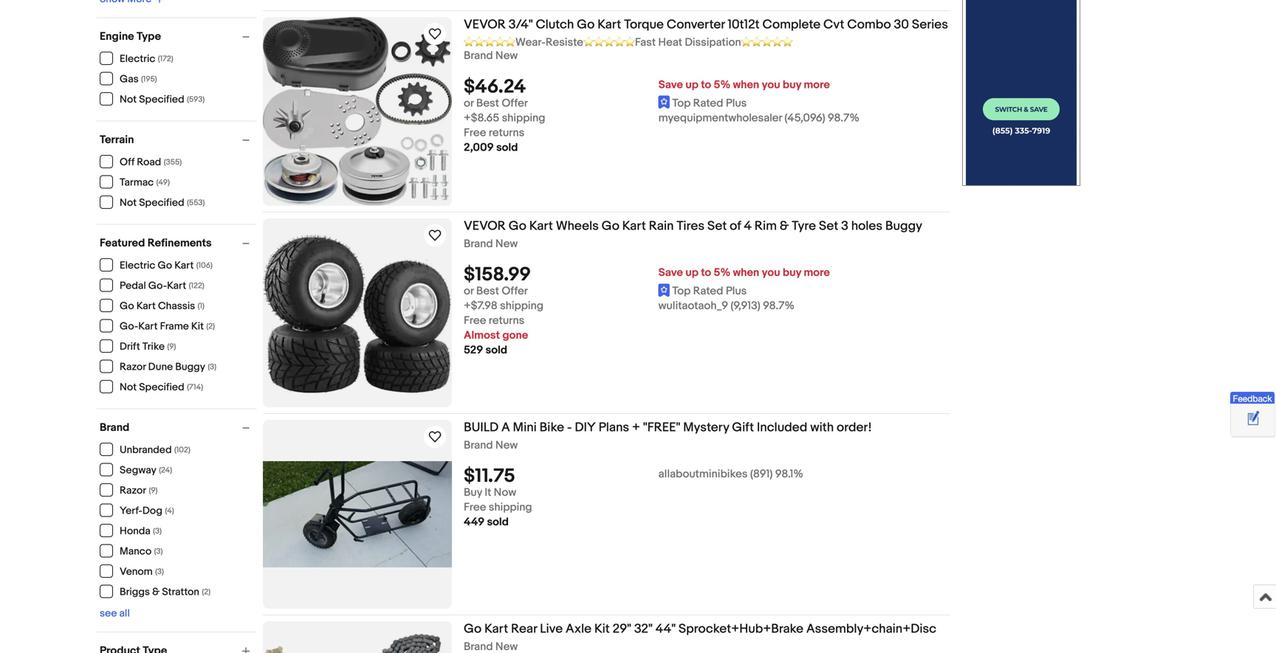 Task type: describe. For each thing, give the bounding box(es) containing it.
1 best from the top
[[476, 97, 499, 110]]

build a mini bike - diy plans  + "free"  mystery gift included with order! brand new
[[464, 420, 872, 453]]

manco (3)
[[120, 546, 163, 559]]

go inside vevor 3/4" clutch go kart torque converter 10t12t complete cvt combo 30 series ⭐⭐⭐⭐⭐wear-resiste⭐⭐⭐⭐⭐fast heat dissipation⭐⭐⭐⭐⭐ brand new
[[577, 17, 595, 33]]

529
[[464, 344, 483, 357]]

go kart rear live axle kit 29" 32" 44" sprocket+hub+brake assembly+chain+disc link
[[464, 622, 951, 641]]

featured refinements
[[100, 237, 212, 250]]

rim
[[755, 219, 777, 234]]

unbranded (102)
[[120, 444, 191, 457]]

assembly+chain+disc
[[807, 622, 937, 638]]

plus for $158.99
[[726, 285, 747, 298]]

$158.99
[[464, 264, 531, 287]]

dune
[[148, 361, 173, 374]]

(891)
[[751, 468, 773, 481]]

unbranded
[[120, 444, 172, 457]]

pedal go-kart (122)
[[120, 280, 204, 293]]

terrain button
[[100, 133, 256, 147]]

cvt
[[824, 17, 845, 33]]

1 up from the top
[[686, 78, 699, 92]]

(355)
[[164, 158, 182, 167]]

electric for gas
[[120, 53, 155, 65]]

dissipation⭐⭐⭐⭐⭐
[[685, 36, 793, 49]]

brand inside "build a mini bike - diy plans  + "free"  mystery gift included with order! brand new"
[[464, 439, 493, 453]]

vevor for go
[[464, 219, 506, 234]]

shipping for $158.99
[[500, 300, 544, 313]]

yerf-dog (4)
[[120, 505, 174, 518]]

build a mini bike - diy plans  + "free"  mystery gift included with order! link
[[464, 420, 951, 439]]

"free"
[[643, 420, 681, 436]]

(714)
[[187, 383, 203, 393]]

1 offer from the top
[[502, 97, 528, 110]]

electric (172)
[[120, 53, 173, 65]]

brand inside vevor go kart wheels go kart rain tires set of 4 rim & tyre set 3 holes buggy brand new
[[464, 238, 493, 251]]

engine type button
[[100, 30, 256, 43]]

terrain
[[100, 133, 134, 147]]

tarmac
[[120, 177, 154, 189]]

briggs
[[120, 587, 150, 599]]

+
[[632, 420, 641, 436]]

2 to from the top
[[701, 266, 712, 280]]

(3) inside razor dune buggy (3)
[[208, 363, 217, 372]]

go kart rear live axle kit 29" 32" 44" sprocket+hub+brake assembly+chain+disc image
[[263, 622, 452, 654]]

2 save from the top
[[659, 266, 683, 280]]

chassis
[[158, 300, 195, 313]]

go kart rear live axle kit 29" 32" 44" sprocket+hub+brake assembly+chain+disc heading
[[464, 622, 937, 638]]

diy
[[575, 420, 596, 436]]

kart inside vevor 3/4" clutch go kart torque converter 10t12t complete cvt combo 30 series ⭐⭐⭐⭐⭐wear-resiste⭐⭐⭐⭐⭐fast heat dissipation⭐⭐⭐⭐⭐ brand new
[[598, 17, 622, 33]]

free for almost
[[464, 315, 486, 328]]

go left rear
[[464, 622, 482, 638]]

honda
[[120, 526, 151, 538]]

go kart chassis (1)
[[120, 300, 205, 313]]

3 not from the top
[[120, 382, 137, 394]]

1 vertical spatial buggy
[[175, 361, 205, 374]]

2 best from the top
[[476, 285, 499, 298]]

with
[[811, 420, 834, 436]]

order!
[[837, 420, 872, 436]]

honda (3)
[[120, 526, 162, 538]]

32"
[[635, 622, 653, 638]]

returns for gone
[[489, 315, 525, 328]]

off
[[120, 156, 135, 169]]

build a mini bike - diy plans  + "free"  mystery gift included with order! heading
[[464, 420, 872, 436]]

returns for sold
[[489, 126, 525, 140]]

watch vevor 3/4" clutch go kart torque converter 10t12t complete cvt combo 30 series image
[[426, 25, 444, 43]]

vevor go kart wheels go kart rain tires set of 4 rim & tyre set 3 holes buggy brand new
[[464, 219, 923, 251]]

(9) inside razor (9)
[[149, 486, 158, 496]]

type
[[137, 30, 161, 43]]

(122)
[[189, 281, 204, 291]]

segway (24)
[[120, 465, 172, 477]]

⭐⭐⭐⭐⭐wear-
[[464, 36, 546, 49]]

buggy inside vevor go kart wheels go kart rain tires set of 4 rim & tyre set 3 holes buggy brand new
[[886, 219, 923, 234]]

almost
[[464, 329, 500, 343]]

featured refinements button
[[100, 237, 256, 250]]

1 more from the top
[[804, 78, 830, 92]]

manco
[[120, 546, 152, 559]]

(593)
[[187, 95, 205, 105]]

vevor 3/4" clutch go kart torque converter 10t12t complete cvt combo 30 series image
[[263, 17, 452, 206]]

2 set from the left
[[819, 219, 839, 234]]

drift trike (9)
[[120, 341, 176, 354]]

2 5% from the top
[[714, 266, 731, 280]]

now
[[494, 487, 517, 500]]

a
[[502, 420, 510, 436]]

30
[[894, 17, 909, 33]]

brand up unbranded
[[100, 421, 129, 435]]

(24)
[[159, 466, 172, 476]]

0 horizontal spatial go-
[[120, 321, 138, 333]]

+$7.98 shipping
[[464, 300, 544, 313]]

venom (3)
[[120, 566, 164, 579]]

wheels
[[556, 219, 599, 234]]

1 you from the top
[[762, 78, 781, 92]]

gas
[[120, 73, 139, 86]]

razor (9)
[[120, 485, 158, 498]]

+$7.98
[[464, 300, 498, 313]]

2 more from the top
[[804, 266, 830, 280]]

29"
[[613, 622, 632, 638]]

1 when from the top
[[733, 78, 760, 92]]

+$8.65
[[464, 111, 500, 125]]

wulitaotaoh_9 (9,913) 98.7% free returns almost gone 529 sold
[[464, 300, 795, 357]]

1 save up to 5% when you buy more or best offer from the top
[[464, 78, 830, 110]]

off road (355)
[[120, 156, 182, 169]]

briggs & stratton (2)
[[120, 587, 211, 599]]

-
[[567, 420, 572, 436]]

electric go kart (106)
[[120, 260, 213, 272]]

see all
[[100, 608, 130, 621]]

plans
[[599, 420, 630, 436]]

2 when from the top
[[733, 266, 760, 280]]

tires
[[677, 219, 705, 234]]

$46.24
[[464, 76, 526, 99]]

(102)
[[174, 446, 191, 455]]

new inside vevor 3/4" clutch go kart torque converter 10t12t complete cvt combo 30 series ⭐⭐⭐⭐⭐wear-resiste⭐⭐⭐⭐⭐fast heat dissipation⭐⭐⭐⭐⭐ brand new
[[496, 49, 518, 63]]

(9) inside drift trike (9)
[[167, 342, 176, 352]]

44"
[[656, 622, 676, 638]]

free for 2,009
[[464, 126, 486, 140]]

gift
[[732, 420, 754, 436]]

rain
[[649, 219, 674, 234]]

watch vevor go kart wheels go kart rain tires set of 4 rim & tyre set 3 holes buggy image
[[426, 227, 444, 245]]

& inside vevor go kart wheels go kart rain tires set of 4 rim & tyre set 3 holes buggy brand new
[[780, 219, 789, 234]]

(2) inside go-kart frame kit (2)
[[206, 322, 215, 332]]

go down pedal
[[120, 300, 134, 313]]

(4)
[[165, 507, 174, 516]]

top rated plus for $46.24
[[673, 97, 747, 110]]

kart left wheels
[[529, 219, 553, 234]]

shipping inside "allaboutminibikes (891) 98.1% buy it now free shipping 449 sold"
[[489, 501, 532, 515]]

shipping for $46.24
[[502, 111, 546, 125]]

2 up from the top
[[686, 266, 699, 280]]

vevor for 3/4"
[[464, 17, 506, 33]]

heat
[[659, 36, 683, 49]]

live
[[540, 622, 563, 638]]

rear
[[511, 622, 537, 638]]



Task type: vqa. For each thing, say whether or not it's contained in the screenshot.
bottommost (2)
yes



Task type: locate. For each thing, give the bounding box(es) containing it.
1 to from the top
[[701, 78, 712, 92]]

(1)
[[198, 302, 205, 311]]

1 vertical spatial or
[[464, 285, 474, 298]]

holes
[[852, 219, 883, 234]]

1 vertical spatial not
[[120, 197, 137, 209]]

0 vertical spatial 5%
[[714, 78, 731, 92]]

featured
[[100, 237, 145, 250]]

0 vertical spatial kit
[[191, 321, 204, 333]]

up up wulitaotaoh_9
[[686, 266, 699, 280]]

kart up drift trike (9)
[[138, 321, 158, 333]]

1 vertical spatial rated
[[693, 285, 724, 298]]

top rated plus up myequipmentwholesaler
[[673, 97, 747, 110]]

all
[[119, 608, 130, 621]]

electric
[[120, 53, 155, 65], [120, 260, 155, 272]]

go- up drift
[[120, 321, 138, 333]]

go- up the go kart chassis (1)
[[148, 280, 167, 293]]

2 electric from the top
[[120, 260, 155, 272]]

0 vertical spatial not
[[120, 93, 137, 106]]

1 vertical spatial plus
[[726, 285, 747, 298]]

2 razor from the top
[[120, 485, 146, 498]]

1 new from the top
[[496, 49, 518, 63]]

1 vertical spatial to
[[701, 266, 712, 280]]

1 horizontal spatial &
[[780, 219, 789, 234]]

top for $158.99
[[673, 285, 691, 298]]

0 vertical spatial when
[[733, 78, 760, 92]]

0 horizontal spatial &
[[152, 587, 160, 599]]

top rated plus up wulitaotaoh_9
[[673, 285, 747, 298]]

go-
[[148, 280, 167, 293], [120, 321, 138, 333]]

(553)
[[187, 198, 205, 208]]

1 vertical spatial offer
[[502, 285, 528, 298]]

returns down +$7.98 shipping
[[489, 315, 525, 328]]

2 not from the top
[[120, 197, 137, 209]]

0 vertical spatial shipping
[[502, 111, 546, 125]]

1 free from the top
[[464, 126, 486, 140]]

kart up the resiste⭐⭐⭐⭐⭐fast
[[598, 17, 622, 33]]

new inside vevor go kart wheels go kart rain tires set of 4 rim & tyre set 3 holes buggy brand new
[[496, 238, 518, 251]]

1 vertical spatial new
[[496, 238, 518, 251]]

0 vertical spatial 98.7%
[[828, 111, 860, 125]]

clutch
[[536, 17, 574, 33]]

offer up +$7.98 shipping
[[502, 285, 528, 298]]

1 returns from the top
[[489, 126, 525, 140]]

(3) up briggs & stratton (2)
[[155, 568, 164, 577]]

5% up (9,913)
[[714, 266, 731, 280]]

0 vertical spatial (9)
[[167, 342, 176, 352]]

(9) right trike
[[167, 342, 176, 352]]

98.7% for wulitaotaoh_9 (9,913) 98.7% free returns almost gone 529 sold
[[763, 300, 795, 313]]

specified down dune
[[139, 382, 184, 394]]

(106)
[[196, 261, 213, 271]]

2 vertical spatial shipping
[[489, 501, 532, 515]]

buy down tyre
[[783, 266, 802, 280]]

rated up wulitaotaoh_9
[[693, 285, 724, 298]]

1 vertical spatial save
[[659, 266, 683, 280]]

free inside wulitaotaoh_9 (9,913) 98.7% free returns almost gone 529 sold
[[464, 315, 486, 328]]

torque
[[624, 17, 664, 33]]

1 top from the top
[[673, 97, 691, 110]]

98.1%
[[776, 468, 804, 481]]

of
[[730, 219, 741, 234]]

2 offer from the top
[[502, 285, 528, 298]]

go up $158.99
[[509, 219, 527, 234]]

feedback
[[1233, 394, 1273, 404]]

or up +$8.65 at top left
[[464, 97, 474, 110]]

2 vertical spatial not
[[120, 382, 137, 394]]

1 vevor from the top
[[464, 17, 506, 33]]

2 save up to 5% when you buy more or best offer from the top
[[464, 266, 830, 298]]

(3) for honda
[[153, 527, 162, 537]]

when up (9,913)
[[733, 266, 760, 280]]

4
[[744, 219, 752, 234]]

go up the resiste⭐⭐⭐⭐⭐fast
[[577, 17, 595, 33]]

to up myequipmentwholesaler
[[701, 78, 712, 92]]

sold right the 449
[[487, 516, 509, 529]]

top right top rated plus image
[[673, 97, 691, 110]]

1 vertical spatial (2)
[[202, 588, 211, 598]]

wulitaotaoh_9
[[659, 300, 728, 313]]

razor for razor
[[120, 485, 146, 498]]

specified down (49)
[[139, 197, 184, 209]]

10t12t
[[728, 17, 760, 33]]

(172)
[[158, 54, 173, 64]]

0 vertical spatial top rated plus
[[673, 97, 747, 110]]

top right top rated plus icon
[[673, 285, 691, 298]]

98.7% inside wulitaotaoh_9 (9,913) 98.7% free returns almost gone 529 sold
[[763, 300, 795, 313]]

(49)
[[156, 178, 170, 188]]

0 vertical spatial more
[[804, 78, 830, 92]]

(3) for venom
[[155, 568, 164, 577]]

1 vertical spatial top rated plus
[[673, 285, 747, 298]]

& right briggs
[[152, 587, 160, 599]]

converter
[[667, 17, 725, 33]]

returns
[[489, 126, 525, 140], [489, 315, 525, 328]]

specified for engine type
[[139, 93, 184, 106]]

combo
[[848, 17, 891, 33]]

vevor inside vevor 3/4" clutch go kart torque converter 10t12t complete cvt combo 30 series ⭐⭐⭐⭐⭐wear-resiste⭐⭐⭐⭐⭐fast heat dissipation⭐⭐⭐⭐⭐ brand new
[[464, 17, 506, 33]]

98.7% right (9,913)
[[763, 300, 795, 313]]

0 horizontal spatial 98.7%
[[763, 300, 795, 313]]

& right rim
[[780, 219, 789, 234]]

save up to 5% when you buy more or best offer up myequipmentwholesaler (45,096) 98.7% free returns 2,009 sold
[[464, 78, 830, 110]]

0 vertical spatial plus
[[726, 97, 747, 110]]

98.7% right "(45,096)"
[[828, 111, 860, 125]]

1 vertical spatial 5%
[[714, 266, 731, 280]]

watch build a mini bike - diy plans  + "free"  mystery gift included with order! image
[[426, 429, 444, 446]]

top for $46.24
[[673, 97, 691, 110]]

(9) up dog
[[149, 486, 158, 496]]

new up $158.99
[[496, 238, 518, 251]]

0 vertical spatial new
[[496, 49, 518, 63]]

vevor go kart wheels go kart rain tires set of 4 rim & tyre set 3 holes buggy heading
[[464, 219, 923, 234]]

specified for terrain
[[139, 197, 184, 209]]

1 5% from the top
[[714, 78, 731, 92]]

stratton
[[162, 587, 199, 599]]

plus for $46.24
[[726, 97, 747, 110]]

build a mini bike - diy plans  + "free"  mystery gift included with order! image
[[263, 462, 452, 568]]

1 vertical spatial more
[[804, 266, 830, 280]]

electric up gas (195)
[[120, 53, 155, 65]]

gas (195)
[[120, 73, 157, 86]]

0 vertical spatial vevor
[[464, 17, 506, 33]]

1 vertical spatial sold
[[486, 344, 508, 357]]

shipping right +$8.65 at top left
[[502, 111, 546, 125]]

free down +$7.98
[[464, 315, 486, 328]]

vevor inside vevor go kart wheels go kart rain tires set of 4 rim & tyre set 3 holes buggy brand new
[[464, 219, 506, 234]]

myequipmentwholesaler (45,096) 98.7% free returns 2,009 sold
[[464, 111, 860, 154]]

returns inside wulitaotaoh_9 (9,913) 98.7% free returns almost gone 529 sold
[[489, 315, 525, 328]]

(3) down dog
[[153, 527, 162, 537]]

rated up myequipmentwholesaler
[[693, 97, 724, 110]]

vevor
[[464, 17, 506, 33], [464, 219, 506, 234]]

1 vertical spatial when
[[733, 266, 760, 280]]

pedal
[[120, 280, 146, 293]]

0 vertical spatial offer
[[502, 97, 528, 110]]

new down ⭐⭐⭐⭐⭐wear-
[[496, 49, 518, 63]]

brand inside vevor 3/4" clutch go kart torque converter 10t12t complete cvt combo 30 series ⭐⭐⭐⭐⭐wear-resiste⭐⭐⭐⭐⭐fast heat dissipation⭐⭐⭐⭐⭐ brand new
[[464, 49, 493, 63]]

0 horizontal spatial kit
[[191, 321, 204, 333]]

gone
[[503, 329, 528, 343]]

3 new from the top
[[496, 439, 518, 453]]

1 vertical spatial top
[[673, 285, 691, 298]]

(3) inside venom (3)
[[155, 568, 164, 577]]

set left 'of'
[[708, 219, 727, 234]]

not down gas
[[120, 93, 137, 106]]

razor up yerf-
[[120, 485, 146, 498]]

1 vertical spatial returns
[[489, 315, 525, 328]]

(3)
[[208, 363, 217, 372], [153, 527, 162, 537], [154, 547, 163, 557], [155, 568, 164, 577]]

vevor go kart wheels go kart rain tires set of 4 rim & tyre set 3 holes buggy link
[[464, 219, 951, 238]]

myequipmentwholesaler
[[659, 111, 782, 125]]

0 vertical spatial or
[[464, 97, 474, 110]]

sold
[[496, 141, 518, 154], [486, 344, 508, 357], [487, 516, 509, 529]]

kit down (1)
[[191, 321, 204, 333]]

advertisement element
[[963, 0, 1081, 186]]

vevor up $158.99
[[464, 219, 506, 234]]

0 vertical spatial specified
[[139, 93, 184, 106]]

0 vertical spatial razor
[[120, 361, 146, 374]]

offer up "+$8.65 shipping"
[[502, 97, 528, 110]]

returns inside myequipmentwholesaler (45,096) 98.7% free returns 2,009 sold
[[489, 126, 525, 140]]

2 rated from the top
[[693, 285, 724, 298]]

buggy
[[886, 219, 923, 234], [175, 361, 205, 374]]

1 vertical spatial go-
[[120, 321, 138, 333]]

0 vertical spatial you
[[762, 78, 781, 92]]

not down tarmac at the top left of the page
[[120, 197, 137, 209]]

shipping up the gone at the bottom
[[500, 300, 544, 313]]

see
[[100, 608, 117, 621]]

kart left (106)
[[175, 260, 194, 272]]

best up +$7.98
[[476, 285, 499, 298]]

plus up (9,913)
[[726, 285, 747, 298]]

1 horizontal spatial buggy
[[886, 219, 923, 234]]

razor for razor dune buggy
[[120, 361, 146, 374]]

0 vertical spatial best
[[476, 97, 499, 110]]

shipping down now
[[489, 501, 532, 515]]

1 razor from the top
[[120, 361, 146, 374]]

0 vertical spatial to
[[701, 78, 712, 92]]

it
[[485, 487, 492, 500]]

1 vertical spatial best
[[476, 285, 499, 298]]

0 horizontal spatial buggy
[[175, 361, 205, 374]]

0 vertical spatial rated
[[693, 97, 724, 110]]

1 vertical spatial &
[[152, 587, 160, 599]]

(3) inside manco (3)
[[154, 547, 163, 557]]

98.7% inside myequipmentwholesaler (45,096) 98.7% free returns 2,009 sold
[[828, 111, 860, 125]]

2 free from the top
[[464, 315, 486, 328]]

go-kart frame kit (2)
[[120, 321, 215, 333]]

0 horizontal spatial set
[[708, 219, 727, 234]]

1 rated from the top
[[693, 97, 724, 110]]

kart left rear
[[485, 622, 508, 638]]

sold inside wulitaotaoh_9 (9,913) 98.7% free returns almost gone 529 sold
[[486, 344, 508, 357]]

1 plus from the top
[[726, 97, 747, 110]]

(2) inside briggs & stratton (2)
[[202, 588, 211, 598]]

2 returns from the top
[[489, 315, 525, 328]]

when up myequipmentwholesaler
[[733, 78, 760, 92]]

free up the 449
[[464, 501, 486, 515]]

up up myequipmentwholesaler
[[686, 78, 699, 92]]

not specified (553)
[[120, 197, 205, 209]]

(3) inside honda (3)
[[153, 527, 162, 537]]

1 vertical spatial razor
[[120, 485, 146, 498]]

free
[[464, 126, 486, 140], [464, 315, 486, 328], [464, 501, 486, 515]]

returns down "+$8.65 shipping"
[[489, 126, 525, 140]]

new inside "build a mini bike - diy plans  + "free"  mystery gift included with order! brand new"
[[496, 439, 518, 453]]

0 vertical spatial save up to 5% when you buy more or best offer
[[464, 78, 830, 110]]

sold inside myequipmentwholesaler (45,096) 98.7% free returns 2,009 sold
[[496, 141, 518, 154]]

top rated plus image
[[659, 96, 670, 109]]

2 specified from the top
[[139, 197, 184, 209]]

(195)
[[141, 75, 157, 84]]

razor down drift
[[120, 361, 146, 374]]

rated for $158.99
[[693, 285, 724, 298]]

2 you from the top
[[762, 266, 781, 280]]

bike
[[540, 420, 564, 436]]

3 free from the top
[[464, 501, 486, 515]]

sprocket+hub+brake
[[679, 622, 804, 638]]

2,009
[[464, 141, 494, 154]]

2 vertical spatial free
[[464, 501, 486, 515]]

rated for $46.24
[[693, 97, 724, 110]]

98.7%
[[828, 111, 860, 125], [763, 300, 795, 313]]

1 vertical spatial vevor
[[464, 219, 506, 234]]

sold right 2,009
[[496, 141, 518, 154]]

top rated plus image
[[659, 284, 670, 297]]

1 vertical spatial you
[[762, 266, 781, 280]]

vevor 3/4" clutch go kart torque converter 10t12t complete cvt combo 30 series heading
[[464, 17, 949, 33]]

(2) right the stratton
[[202, 588, 211, 598]]

2 new from the top
[[496, 238, 518, 251]]

1 electric from the top
[[120, 53, 155, 65]]

yerf-
[[120, 505, 142, 518]]

0 vertical spatial buggy
[[886, 219, 923, 234]]

brand down ⭐⭐⭐⭐⭐wear-
[[464, 49, 493, 63]]

1 top rated plus from the top
[[673, 97, 747, 110]]

axle
[[566, 622, 592, 638]]

1 vertical spatial up
[[686, 266, 699, 280]]

0 vertical spatial up
[[686, 78, 699, 92]]

0 horizontal spatial (9)
[[149, 486, 158, 496]]

new down 'a' at the bottom
[[496, 439, 518, 453]]

(2) right frame
[[206, 322, 215, 332]]

2 top rated plus from the top
[[673, 285, 747, 298]]

5% up myequipmentwholesaler
[[714, 78, 731, 92]]

save up top rated plus image
[[659, 78, 683, 92]]

0 vertical spatial go-
[[148, 280, 167, 293]]

2 buy from the top
[[783, 266, 802, 280]]

vevor 3/4" clutch go kart torque converter 10t12t complete cvt combo 30 series link
[[464, 17, 951, 36]]

1 horizontal spatial (9)
[[167, 342, 176, 352]]

tyre
[[792, 219, 816, 234]]

not for terrain
[[120, 197, 137, 209]]

set left "3"
[[819, 219, 839, 234]]

not specified (714)
[[120, 382, 203, 394]]

(3) right dune
[[208, 363, 217, 372]]

kart left rain
[[623, 219, 646, 234]]

1 set from the left
[[708, 219, 727, 234]]

go up pedal go-kart (122)
[[158, 260, 172, 272]]

more up "(45,096)"
[[804, 78, 830, 92]]

electric up pedal
[[120, 260, 155, 272]]

1 horizontal spatial 98.7%
[[828, 111, 860, 125]]

razor
[[120, 361, 146, 374], [120, 485, 146, 498]]

2 or from the top
[[464, 285, 474, 298]]

1 vertical spatial (9)
[[149, 486, 158, 496]]

to
[[701, 78, 712, 92], [701, 266, 712, 280]]

0 vertical spatial sold
[[496, 141, 518, 154]]

0 vertical spatial electric
[[120, 53, 155, 65]]

0 vertical spatial save
[[659, 78, 683, 92]]

449
[[464, 516, 485, 529]]

save up top rated plus icon
[[659, 266, 683, 280]]

drift
[[120, 341, 140, 354]]

more down tyre
[[804, 266, 830, 280]]

2 top from the top
[[673, 285, 691, 298]]

best up +$8.65 at top left
[[476, 97, 499, 110]]

vevor 3/4" clutch go kart torque converter 10t12t complete cvt combo 30 series ⭐⭐⭐⭐⭐wear-resiste⭐⭐⭐⭐⭐fast heat dissipation⭐⭐⭐⭐⭐ brand new
[[464, 17, 949, 63]]

not for engine type
[[120, 93, 137, 106]]

1 horizontal spatial kit
[[595, 622, 610, 638]]

1 vertical spatial buy
[[783, 266, 802, 280]]

0 vertical spatial top
[[673, 97, 691, 110]]

kit left "29""
[[595, 622, 610, 638]]

(3) right manco
[[154, 547, 163, 557]]

2 vertical spatial specified
[[139, 382, 184, 394]]

1 not from the top
[[120, 93, 137, 106]]

buy up "(45,096)"
[[783, 78, 802, 92]]

you down dissipation⭐⭐⭐⭐⭐
[[762, 78, 781, 92]]

plus up myequipmentwholesaler
[[726, 97, 747, 110]]

free up 2,009
[[464, 126, 486, 140]]

$11.75
[[464, 466, 515, 488]]

kart left the (122)
[[167, 280, 186, 293]]

2 vertical spatial new
[[496, 439, 518, 453]]

0 vertical spatial (2)
[[206, 322, 215, 332]]

plus
[[726, 97, 747, 110], [726, 285, 747, 298]]

0 vertical spatial buy
[[783, 78, 802, 92]]

engine
[[100, 30, 134, 43]]

1 specified from the top
[[139, 93, 184, 106]]

1 vertical spatial save up to 5% when you buy more or best offer
[[464, 266, 830, 298]]

buggy up (714)
[[175, 361, 205, 374]]

(3) for manco
[[154, 547, 163, 557]]

3
[[842, 219, 849, 234]]

vevor go kart wheels go kart rain tires set of 4 rim & tyre set 3 holes buggy image
[[263, 219, 452, 408]]

you down rim
[[762, 266, 781, 280]]

engine type
[[100, 30, 161, 43]]

2 vevor from the top
[[464, 219, 506, 234]]

1 horizontal spatial set
[[819, 219, 839, 234]]

venom
[[120, 566, 153, 579]]

sold down almost
[[486, 344, 508, 357]]

3 specified from the top
[[139, 382, 184, 394]]

razor dune buggy (3)
[[120, 361, 217, 374]]

1 buy from the top
[[783, 78, 802, 92]]

1 vertical spatial electric
[[120, 260, 155, 272]]

1 horizontal spatial go-
[[148, 280, 167, 293]]

2 plus from the top
[[726, 285, 747, 298]]

0 vertical spatial free
[[464, 126, 486, 140]]

not specified (593)
[[120, 93, 205, 106]]

trike
[[142, 341, 165, 354]]

brand down build
[[464, 439, 493, 453]]

included
[[757, 420, 808, 436]]

1 vertical spatial specified
[[139, 197, 184, 209]]

1 or from the top
[[464, 97, 474, 110]]

0 vertical spatial &
[[780, 219, 789, 234]]

0 vertical spatial returns
[[489, 126, 525, 140]]

free inside "allaboutminibikes (891) 98.1% buy it now free shipping 449 sold"
[[464, 501, 486, 515]]

1 save from the top
[[659, 78, 683, 92]]

electric for pedal
[[120, 260, 155, 272]]

go right wheels
[[602, 219, 620, 234]]

best
[[476, 97, 499, 110], [476, 285, 499, 298]]

(9)
[[167, 342, 176, 352], [149, 486, 158, 496]]

refinements
[[148, 237, 212, 250]]

or up +$7.98
[[464, 285, 474, 298]]

1 vertical spatial free
[[464, 315, 486, 328]]

kart down pedal
[[136, 300, 156, 313]]

save up to 5% when you buy more or best offer up wulitaotaoh_9 (9,913) 98.7% free returns almost gone 529 sold
[[464, 266, 830, 298]]

brand up $158.99
[[464, 238, 493, 251]]

to up wulitaotaoh_9
[[701, 266, 712, 280]]

brand
[[464, 49, 493, 63], [464, 238, 493, 251], [100, 421, 129, 435], [464, 439, 493, 453]]

free inside myequipmentwholesaler (45,096) 98.7% free returns 2,009 sold
[[464, 126, 486, 140]]

not down drift
[[120, 382, 137, 394]]

1 vertical spatial kit
[[595, 622, 610, 638]]

2 vertical spatial sold
[[487, 516, 509, 529]]

top rated plus for $158.99
[[673, 285, 747, 298]]

specified down (195)
[[139, 93, 184, 106]]

series
[[912, 17, 949, 33]]

buggy right holes
[[886, 219, 923, 234]]

1 vertical spatial shipping
[[500, 300, 544, 313]]

98.7% for myequipmentwholesaler (45,096) 98.7% free returns 2,009 sold
[[828, 111, 860, 125]]

sold inside "allaboutminibikes (891) 98.1% buy it now free shipping 449 sold"
[[487, 516, 509, 529]]

kart
[[598, 17, 622, 33], [529, 219, 553, 234], [623, 219, 646, 234], [175, 260, 194, 272], [167, 280, 186, 293], [136, 300, 156, 313], [138, 321, 158, 333], [485, 622, 508, 638]]

see all button
[[100, 608, 130, 621]]

1 vertical spatial 98.7%
[[763, 300, 795, 313]]

vevor up ⭐⭐⭐⭐⭐wear-
[[464, 17, 506, 33]]



